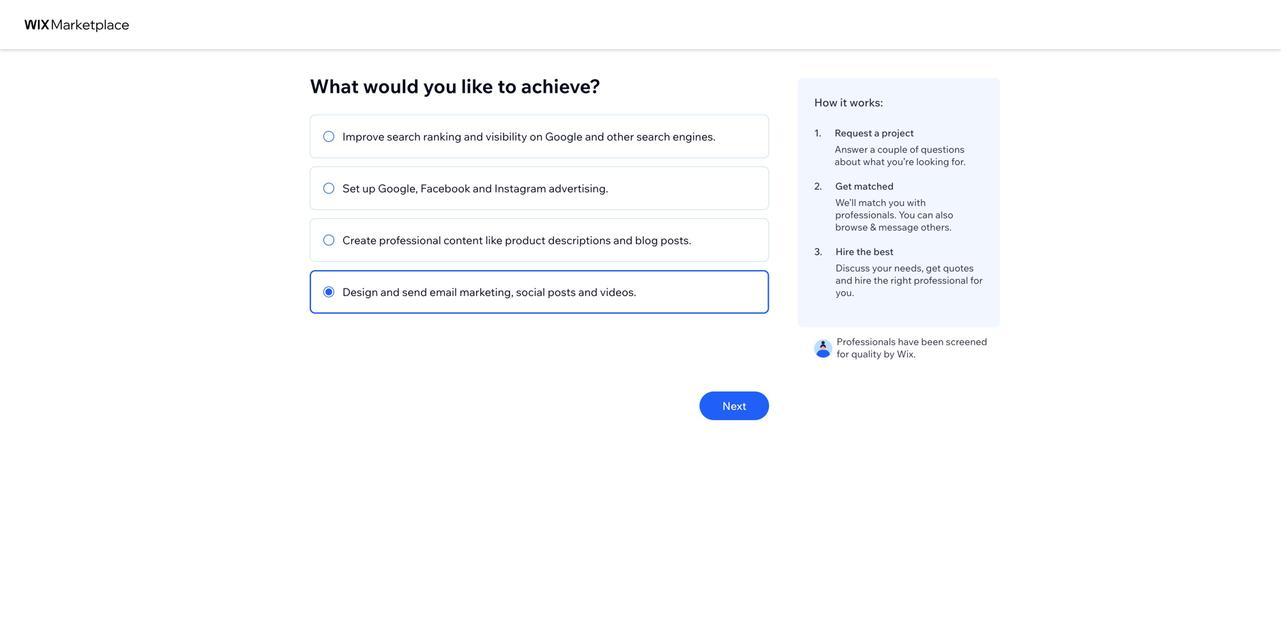 Task type: vqa. For each thing, say whether or not it's contained in the screenshot.
My Portfolio in the top left of the page
no



Task type: describe. For each thing, give the bounding box(es) containing it.
advertising.
[[549, 181, 608, 195]]

&
[[870, 221, 876, 233]]

like for you
[[461, 74, 493, 98]]

design and send email marketing, social posts and videos.
[[342, 285, 636, 299]]

content
[[444, 233, 483, 247]]

been
[[921, 336, 944, 348]]

facebook
[[420, 181, 470, 195]]

for inside hire the best discuss your needs, get quotes and hire the right professional for you.
[[970, 274, 983, 286]]

get
[[926, 262, 941, 274]]

social
[[516, 285, 545, 299]]

discuss
[[836, 262, 870, 274]]

send
[[402, 285, 427, 299]]

by
[[884, 348, 895, 360]]

screened
[[946, 336, 987, 348]]

next
[[722, 399, 747, 413]]

1 .
[[814, 127, 822, 139]]

1 search from the left
[[387, 130, 421, 143]]

3 .
[[814, 246, 822, 258]]

right
[[891, 274, 912, 286]]

2 search from the left
[[637, 130, 670, 143]]

. for 2
[[820, 180, 822, 192]]

0 vertical spatial you
[[423, 74, 457, 98]]

google,
[[378, 181, 418, 195]]

you
[[899, 209, 915, 221]]

get matched we'll match you with professionals. you can also browse & message others.
[[835, 180, 954, 233]]

0 horizontal spatial the
[[857, 246, 872, 258]]

professionals.
[[835, 209, 897, 221]]

create professional content like product descriptions and blog posts.
[[342, 233, 692, 247]]

up
[[362, 181, 376, 195]]

looking
[[916, 156, 949, 167]]

posts
[[548, 285, 576, 299]]

get
[[835, 180, 852, 192]]

set
[[342, 181, 360, 195]]

. for 1
[[819, 127, 822, 139]]

of
[[910, 143, 919, 155]]

what would you like to achieve?
[[310, 74, 601, 98]]

message
[[879, 221, 919, 233]]

about
[[835, 156, 861, 167]]

option group containing improve search ranking and visibility on google and other search engines.
[[310, 115, 769, 314]]

it
[[840, 96, 847, 109]]

how
[[814, 96, 838, 109]]

professionals have been screened for quality by wix.
[[837, 336, 987, 360]]

needs,
[[894, 262, 924, 274]]

email
[[430, 285, 457, 299]]

visibility
[[486, 130, 527, 143]]

marketing,
[[460, 285, 514, 299]]

would
[[363, 74, 419, 98]]

instagram
[[495, 181, 546, 195]]

descriptions
[[548, 233, 611, 247]]

videos.
[[600, 285, 636, 299]]

design
[[342, 285, 378, 299]]

achieve?
[[521, 74, 601, 98]]

1 vertical spatial the
[[874, 274, 888, 286]]

and right posts
[[578, 285, 598, 299]]

like for content
[[485, 233, 503, 247]]

on
[[530, 130, 543, 143]]

have
[[898, 336, 919, 348]]

and left "other"
[[585, 130, 604, 143]]

couple
[[878, 143, 908, 155]]

2
[[814, 180, 820, 192]]

other
[[607, 130, 634, 143]]

what
[[863, 156, 885, 167]]

wix.
[[897, 348, 916, 360]]

set up google, facebook and instagram advertising.
[[342, 181, 608, 195]]

match
[[858, 196, 886, 208]]

best
[[874, 246, 894, 258]]



Task type: locate. For each thing, give the bounding box(es) containing it.
1 vertical spatial .
[[820, 180, 822, 192]]

quality
[[851, 348, 882, 360]]

a left 'project'
[[874, 127, 880, 139]]

blog
[[635, 233, 658, 247]]

professional right create
[[379, 233, 441, 247]]

you up 'you' at the right
[[889, 196, 905, 208]]

and left blog
[[614, 233, 633, 247]]

improve
[[342, 130, 385, 143]]

professionals
[[837, 336, 896, 348]]

browse
[[835, 221, 868, 233]]

0 vertical spatial a
[[874, 127, 880, 139]]

for left quality
[[837, 348, 849, 360]]

the
[[857, 246, 872, 258], [874, 274, 888, 286]]

hire the best discuss your needs, get quotes and hire the right professional for you.
[[836, 246, 983, 298]]

request
[[835, 127, 872, 139]]

improve search ranking and visibility on google and other search engines.
[[342, 130, 716, 143]]

like right content
[[485, 233, 503, 247]]

posts.
[[661, 233, 692, 247]]

1 horizontal spatial search
[[637, 130, 670, 143]]

you inside get matched we'll match you with professionals. you can also browse & message others.
[[889, 196, 905, 208]]

project
[[882, 127, 914, 139]]

with
[[907, 196, 926, 208]]

. left get
[[820, 180, 822, 192]]

you
[[423, 74, 457, 98], [889, 196, 905, 208]]

professional
[[379, 233, 441, 247], [914, 274, 968, 286]]

0 vertical spatial like
[[461, 74, 493, 98]]

your
[[872, 262, 892, 274]]

also
[[936, 209, 954, 221]]

0 horizontal spatial you
[[423, 74, 457, 98]]

questions
[[921, 143, 965, 155]]

others.
[[921, 221, 952, 233]]

search right "other"
[[637, 130, 670, 143]]

.
[[819, 127, 822, 139], [820, 180, 822, 192], [820, 246, 822, 258]]

. down how
[[819, 127, 822, 139]]

0 horizontal spatial search
[[387, 130, 421, 143]]

0 vertical spatial the
[[857, 246, 872, 258]]

1 horizontal spatial for
[[970, 274, 983, 286]]

. left hire
[[820, 246, 822, 258]]

0 vertical spatial .
[[819, 127, 822, 139]]

ranking
[[423, 130, 462, 143]]

0 vertical spatial for
[[970, 274, 983, 286]]

. for 3
[[820, 246, 822, 258]]

professional down get
[[914, 274, 968, 286]]

like left to
[[461, 74, 493, 98]]

1
[[814, 127, 819, 139]]

you.
[[836, 287, 854, 298]]

for.
[[952, 156, 966, 167]]

and right the ranking
[[464, 130, 483, 143]]

what
[[310, 74, 359, 98]]

the down your
[[874, 274, 888, 286]]

product
[[505, 233, 546, 247]]

1 vertical spatial professional
[[914, 274, 968, 286]]

3
[[814, 246, 820, 258]]

for inside professionals have been screened for quality by wix.
[[837, 348, 849, 360]]

and up 'you.'
[[836, 274, 853, 286]]

like
[[461, 74, 493, 98], [485, 233, 503, 247]]

engines.
[[673, 130, 716, 143]]

a
[[874, 127, 880, 139], [870, 143, 875, 155]]

works:
[[850, 96, 883, 109]]

answer
[[835, 143, 868, 155]]

matched
[[854, 180, 894, 192]]

google
[[545, 130, 583, 143]]

the right hire
[[857, 246, 872, 258]]

how it works:
[[814, 96, 883, 109]]

0 vertical spatial professional
[[379, 233, 441, 247]]

and inside hire the best discuss your needs, get quotes and hire the right professional for you.
[[836, 274, 853, 286]]

and
[[464, 130, 483, 143], [585, 130, 604, 143], [473, 181, 492, 195], [614, 233, 633, 247], [836, 274, 853, 286], [381, 285, 400, 299], [578, 285, 598, 299]]

1 vertical spatial like
[[485, 233, 503, 247]]

and left send
[[381, 285, 400, 299]]

you're
[[887, 156, 914, 167]]

1 horizontal spatial professional
[[914, 274, 968, 286]]

to
[[498, 74, 517, 98]]

0 horizontal spatial for
[[837, 348, 849, 360]]

create
[[342, 233, 377, 247]]

1 vertical spatial a
[[870, 143, 875, 155]]

we'll
[[835, 196, 856, 208]]

2 .
[[814, 180, 822, 192]]

professional inside hire the best discuss your needs, get quotes and hire the right professional for you.
[[914, 274, 968, 286]]

a up what at the top
[[870, 143, 875, 155]]

and right facebook
[[473, 181, 492, 195]]

1 horizontal spatial the
[[874, 274, 888, 286]]

for
[[970, 274, 983, 286], [837, 348, 849, 360]]

option group
[[310, 115, 769, 314]]

1 vertical spatial for
[[837, 348, 849, 360]]

hire
[[836, 246, 855, 258]]

next button
[[700, 392, 769, 420]]

search
[[387, 130, 421, 143], [637, 130, 670, 143]]

1 vertical spatial you
[[889, 196, 905, 208]]

2 vertical spatial .
[[820, 246, 822, 258]]

request a project answer a couple of questions about what you're looking for.
[[835, 127, 966, 167]]

1 horizontal spatial you
[[889, 196, 905, 208]]

for down the "quotes"
[[970, 274, 983, 286]]

0 horizontal spatial professional
[[379, 233, 441, 247]]

search left the ranking
[[387, 130, 421, 143]]

hire
[[855, 274, 872, 286]]

you right would
[[423, 74, 457, 98]]

can
[[917, 209, 933, 221]]

quotes
[[943, 262, 974, 274]]



